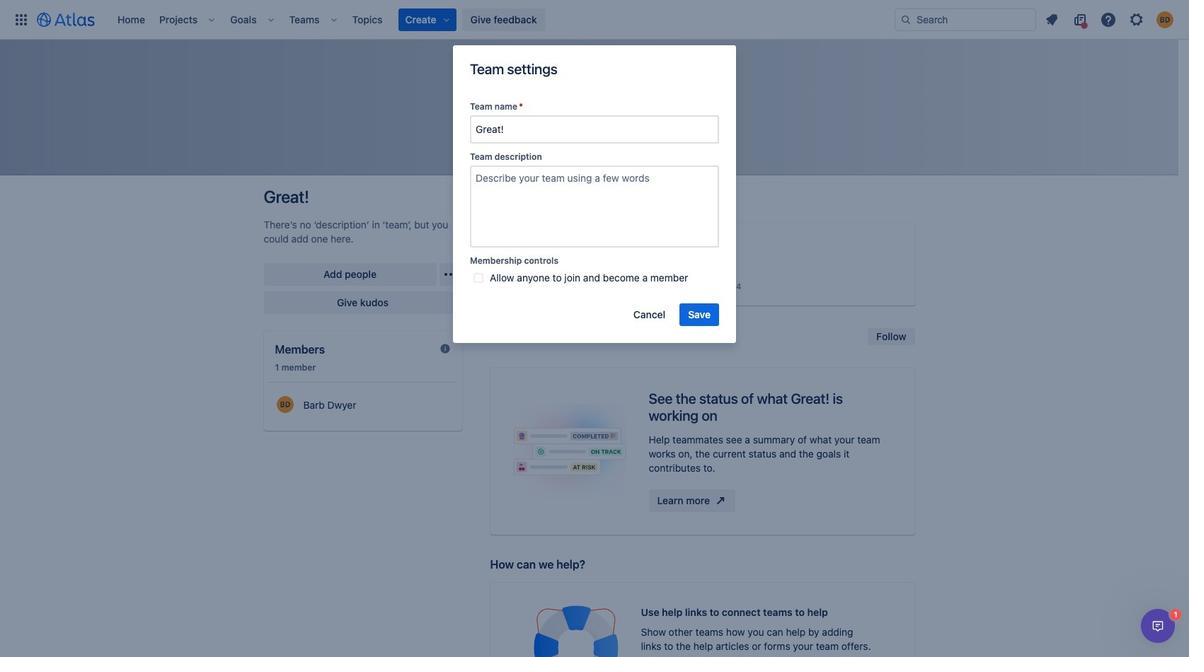 Task type: describe. For each thing, give the bounding box(es) containing it.
1 vertical spatial dialog
[[1142, 610, 1176, 644]]

0 vertical spatial dialog
[[453, 45, 737, 343]]

help image
[[1101, 11, 1118, 28]]



Task type: vqa. For each thing, say whether or not it's contained in the screenshot.
top element
yes



Task type: locate. For each thing, give the bounding box(es) containing it.
None search field
[[895, 8, 1037, 31]]

search image
[[901, 14, 912, 25]]

Describe your team using a few words text field
[[470, 166, 720, 248]]

Search field
[[895, 8, 1037, 31]]

top element
[[8, 0, 895, 39]]

banner
[[0, 0, 1190, 40]]

e.g. HR Team, Redesign Project, Team Mango field
[[472, 117, 718, 142]]

dialog
[[453, 45, 737, 343], [1142, 610, 1176, 644]]

0 horizontal spatial dialog
[[453, 45, 737, 343]]

1 horizontal spatial dialog
[[1142, 610, 1176, 644]]



